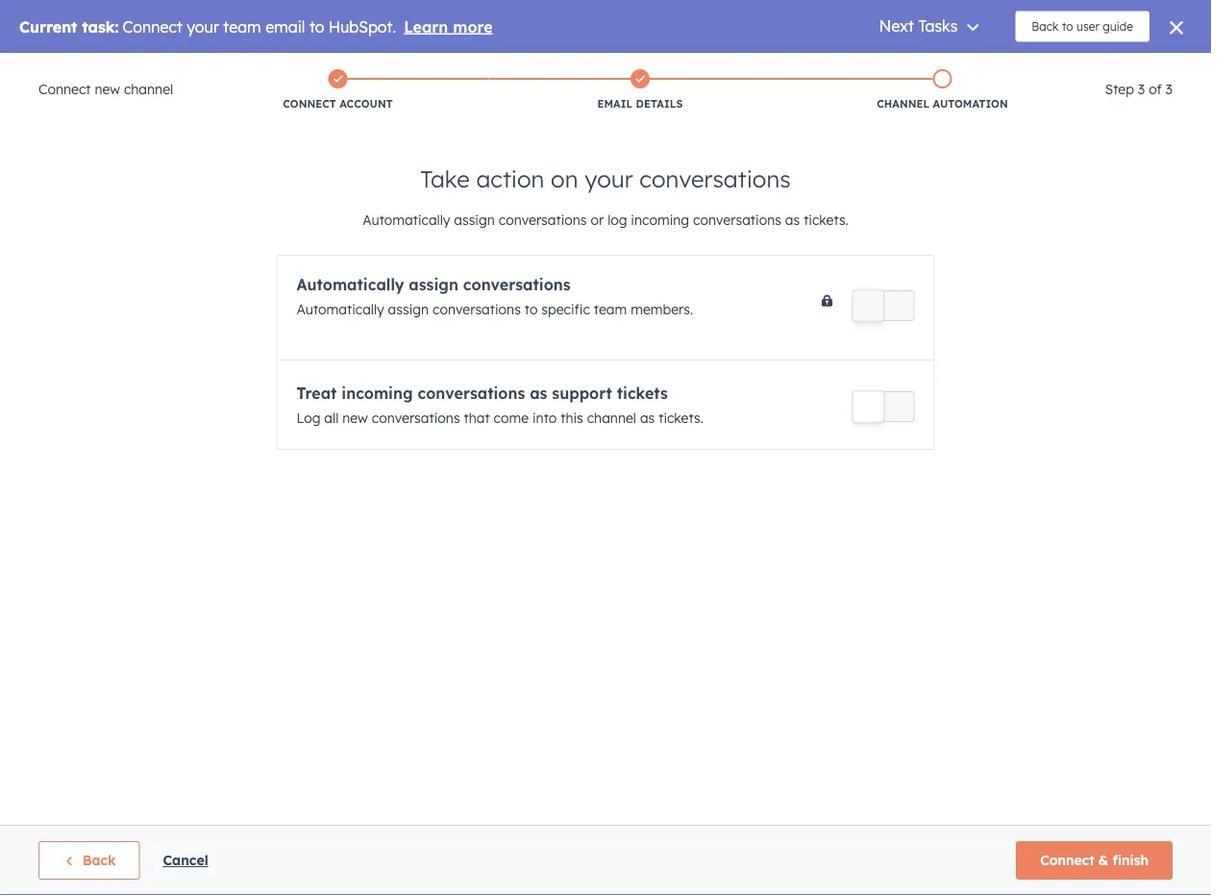 Task type: describe. For each thing, give the bounding box(es) containing it.
2 menu item from the left
[[1028, 53, 1064, 84]]

treat incoming conversations as support tickets log all new conversations that come into this channel as tickets.
[[297, 384, 704, 426]]

hubspot link
[[23, 57, 72, 80]]

this
[[561, 410, 583, 426]]

upgrade image
[[860, 61, 877, 78]]

members.
[[631, 301, 693, 318]]

tickets
[[617, 384, 668, 403]]

1 vertical spatial as
[[530, 384, 548, 403]]

email
[[598, 97, 633, 111]]

channel inside heading
[[124, 81, 173, 98]]

assign for automatically assign conversations or log incoming conversations as tickets.
[[454, 212, 495, 228]]

marketplaces image
[[932, 62, 950, 79]]

into
[[533, 410, 557, 426]]

email details
[[598, 97, 683, 111]]

help button
[[965, 53, 998, 84]]

help image
[[973, 62, 990, 79]]

&
[[1099, 852, 1109, 869]]

connect account
[[283, 97, 393, 111]]

specific
[[542, 301, 590, 318]]

marketplaces button
[[921, 53, 961, 84]]

0 vertical spatial as
[[785, 212, 800, 228]]

channel inside the "treat incoming conversations as support tickets log all new conversations that come into this channel as tickets."
[[587, 410, 637, 426]]

that
[[464, 410, 490, 426]]

2 vertical spatial assign
[[388, 301, 429, 318]]

take action on your conversations
[[420, 164, 791, 193]]

team
[[594, 301, 627, 318]]

back
[[83, 852, 116, 869]]

on
[[551, 164, 578, 193]]

hubspot image
[[35, 57, 58, 80]]

ruby anderson image
[[1078, 60, 1095, 77]]

all
[[324, 410, 339, 426]]

step 3 of 3
[[1106, 81, 1173, 98]]

self made
[[1099, 60, 1158, 76]]

self made menu
[[855, 53, 1189, 84]]

new inside heading
[[95, 81, 120, 98]]

connect for connect account
[[283, 97, 336, 111]]

connect account completed list item
[[187, 65, 489, 115]]

cancel
[[163, 852, 208, 869]]

treat
[[297, 384, 337, 403]]

2 3 from the left
[[1166, 81, 1173, 98]]

of
[[1149, 81, 1162, 98]]

1 horizontal spatial as
[[640, 410, 655, 426]]

calling icon button
[[884, 56, 917, 81]]

come
[[494, 410, 529, 426]]

step
[[1106, 81, 1135, 98]]



Task type: locate. For each thing, give the bounding box(es) containing it.
1 vertical spatial tickets.
[[659, 410, 704, 426]]

menu item right help popup button
[[1000, 53, 1028, 84]]

take
[[420, 164, 470, 193]]

email details completed list item
[[489, 65, 792, 115]]

channel automation
[[877, 97, 1008, 111]]

automation
[[933, 97, 1008, 111]]

as
[[785, 212, 800, 228], [530, 384, 548, 403], [640, 410, 655, 426]]

or
[[591, 212, 604, 228]]

conversations
[[640, 164, 791, 193], [499, 212, 587, 228], [693, 212, 782, 228], [463, 275, 571, 294], [433, 301, 521, 318], [418, 384, 525, 403], [372, 410, 460, 426]]

your
[[585, 164, 633, 193]]

0 vertical spatial new
[[95, 81, 120, 98]]

connect for connect new channel
[[38, 81, 91, 98]]

connect left &
[[1041, 852, 1095, 869]]

assign
[[454, 212, 495, 228], [409, 275, 459, 294], [388, 301, 429, 318]]

connect inside list item
[[283, 97, 336, 111]]

tickets. inside the "treat incoming conversations as support tickets log all new conversations that come into this channel as tickets."
[[659, 410, 704, 426]]

Search HubSpot search field
[[941, 93, 1177, 126]]

connect for connect & finish
[[1041, 852, 1095, 869]]

0 horizontal spatial 3
[[1138, 81, 1146, 98]]

calling icon image
[[892, 60, 909, 78]]

connect new channel
[[38, 81, 173, 98]]

0 vertical spatial tickets.
[[804, 212, 849, 228]]

3 right the of
[[1166, 81, 1173, 98]]

0 horizontal spatial as
[[530, 384, 548, 403]]

connect & finish button
[[1017, 841, 1173, 880]]

0 vertical spatial incoming
[[631, 212, 690, 228]]

incoming right log
[[631, 212, 690, 228]]

list
[[187, 65, 1094, 115]]

connect inside button
[[1041, 852, 1095, 869]]

automatically assign conversations or log incoming conversations as tickets.
[[363, 212, 849, 228]]

connect left account
[[283, 97, 336, 111]]

connect new channel heading
[[38, 78, 173, 101]]

channel
[[877, 97, 930, 111]]

action
[[476, 164, 545, 193]]

automatically for automatically assign conversations or log incoming conversations as tickets.
[[363, 212, 450, 228]]

log
[[608, 212, 627, 228]]

3 left the of
[[1138, 81, 1146, 98]]

1 menu item from the left
[[1000, 53, 1028, 84]]

0 horizontal spatial incoming
[[342, 384, 413, 403]]

search image
[[1171, 103, 1185, 116]]

connect down hubspot link at left top
[[38, 81, 91, 98]]

automatically for automatically assign conversations automatically assign conversations to specific team members.
[[297, 275, 404, 294]]

list containing connect account
[[187, 65, 1094, 115]]

connect & finish
[[1041, 852, 1149, 869]]

back button
[[38, 841, 140, 880]]

1 vertical spatial new
[[343, 410, 368, 426]]

channel
[[124, 81, 173, 98], [587, 410, 637, 426]]

1 3 from the left
[[1138, 81, 1146, 98]]

tickets.
[[804, 212, 849, 228], [659, 410, 704, 426]]

menu item left the ruby anderson "image"
[[1028, 53, 1064, 84]]

2 vertical spatial as
[[640, 410, 655, 426]]

to
[[525, 301, 538, 318]]

automatically assign conversations automatically assign conversations to specific team members.
[[297, 275, 693, 318]]

1 vertical spatial channel
[[587, 410, 637, 426]]

search button
[[1162, 93, 1194, 126]]

1 horizontal spatial connect
[[283, 97, 336, 111]]

made
[[1125, 60, 1158, 76]]

upgrade link
[[857, 58, 881, 78]]

new
[[95, 81, 120, 98], [343, 410, 368, 426]]

cancel button
[[163, 849, 208, 872]]

2 horizontal spatial as
[[785, 212, 800, 228]]

1 horizontal spatial tickets.
[[804, 212, 849, 228]]

automatically
[[363, 212, 450, 228], [297, 275, 404, 294], [297, 301, 384, 318]]

support
[[552, 384, 612, 403]]

1 horizontal spatial channel
[[587, 410, 637, 426]]

3
[[1138, 81, 1146, 98], [1166, 81, 1173, 98]]

channel automation list item
[[792, 65, 1094, 115]]

0 vertical spatial assign
[[454, 212, 495, 228]]

2 horizontal spatial connect
[[1041, 852, 1095, 869]]

menu item
[[1000, 53, 1028, 84], [1028, 53, 1064, 84]]

incoming inside the "treat incoming conversations as support tickets log all new conversations that come into this channel as tickets."
[[342, 384, 413, 403]]

incoming
[[631, 212, 690, 228], [342, 384, 413, 403]]

1 vertical spatial automatically
[[297, 275, 404, 294]]

connect inside heading
[[38, 81, 91, 98]]

self made button
[[1066, 53, 1187, 84]]

assign for automatically assign conversations automatically assign conversations to specific team members.
[[409, 275, 459, 294]]

connect
[[38, 81, 91, 98], [283, 97, 336, 111], [1041, 852, 1095, 869]]

log
[[297, 410, 321, 426]]

new inside the "treat incoming conversations as support tickets log all new conversations that come into this channel as tickets."
[[343, 410, 368, 426]]

1 horizontal spatial new
[[343, 410, 368, 426]]

1 vertical spatial incoming
[[342, 384, 413, 403]]

incoming right treat
[[342, 384, 413, 403]]

1 vertical spatial assign
[[409, 275, 459, 294]]

0 horizontal spatial tickets.
[[659, 410, 704, 426]]

1 horizontal spatial incoming
[[631, 212, 690, 228]]

0 horizontal spatial connect
[[38, 81, 91, 98]]

0 horizontal spatial channel
[[124, 81, 173, 98]]

0 vertical spatial automatically
[[363, 212, 450, 228]]

2 vertical spatial automatically
[[297, 301, 384, 318]]

1 horizontal spatial 3
[[1166, 81, 1173, 98]]

0 horizontal spatial new
[[95, 81, 120, 98]]

self
[[1099, 60, 1121, 76]]

account
[[340, 97, 393, 111]]

details
[[636, 97, 683, 111]]

0 vertical spatial channel
[[124, 81, 173, 98]]

finish
[[1113, 852, 1149, 869]]



Task type: vqa. For each thing, say whether or not it's contained in the screenshot.
Press to sort. image associated with 5th Press to sort. element from left
no



